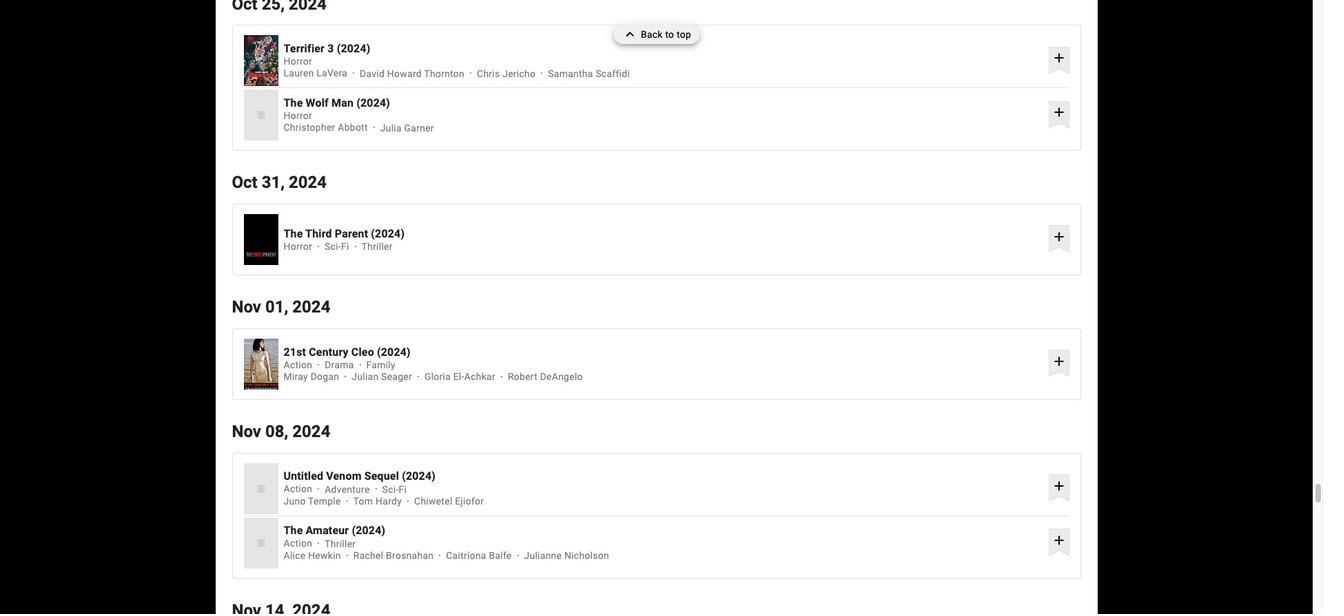Task type: vqa. For each thing, say whether or not it's contained in the screenshot.
"performances,"
no



Task type: describe. For each thing, give the bounding box(es) containing it.
add image for (2024)
[[1051, 50, 1068, 66]]

add image for untitled venom sequel (2024)
[[1051, 478, 1068, 495]]

family
[[366, 360, 396, 371]]

david
[[360, 68, 385, 79]]

miray
[[284, 372, 308, 383]]

the for the amateur (2024)
[[284, 525, 303, 538]]

the third parent (2024) image
[[244, 215, 278, 266]]

group for terrifier 3 (2024)
[[244, 35, 278, 86]]

nov for nov 01, 2024
[[232, 298, 261, 317]]

horror inside terrifier 3 (2024) horror
[[284, 56, 312, 67]]

(2024) up rachel
[[352, 525, 386, 538]]

(2024) for sequel
[[402, 471, 436, 484]]

gloria el-achkar
[[425, 372, 496, 383]]

amateur
[[306, 525, 349, 538]]

movie image for the wolf man (2024)
[[255, 110, 266, 121]]

group for the wolf man (2024)
[[244, 90, 278, 141]]

group for untitled venom sequel (2024)
[[244, 464, 278, 515]]

david howard thornton
[[360, 68, 465, 79]]

gloria
[[425, 372, 451, 383]]

the amateur (2024)
[[284, 525, 386, 538]]

1 horizontal spatial sci-
[[382, 485, 399, 496]]

oct 31, 2024
[[232, 173, 327, 193]]

third
[[305, 227, 332, 240]]

terrifier 3 (2024) horror
[[284, 42, 371, 67]]

deangelo
[[540, 372, 583, 383]]

hewkin
[[308, 551, 341, 562]]

wolf
[[306, 97, 329, 110]]

samantha scaffidi
[[548, 68, 630, 79]]

robert
[[508, 372, 538, 383]]

balfe
[[489, 551, 512, 562]]

howard
[[387, 68, 422, 79]]

the third parent (2024)
[[284, 227, 405, 240]]

alice hewkin
[[284, 551, 341, 562]]

(2024) for parent
[[371, 227, 405, 240]]

the wolf man (2024) button
[[284, 97, 1044, 110]]

the for the third parent (2024)
[[284, 227, 303, 240]]

caitríona balfe
[[446, 551, 512, 562]]

rachel
[[354, 551, 384, 562]]

21st
[[284, 346, 306, 359]]

juno
[[284, 496, 306, 507]]

add image for the third parent (2024)
[[1051, 229, 1068, 246]]

man
[[332, 97, 354, 110]]

terrifier 3 (2024) image
[[244, 35, 278, 86]]

robert deangelo
[[508, 372, 583, 383]]

brosnahan
[[386, 551, 434, 562]]

to
[[666, 29, 675, 40]]

christopher abbott
[[284, 123, 368, 134]]

miray dogan
[[284, 372, 339, 383]]

0 horizontal spatial sci-
[[325, 241, 341, 252]]

1 horizontal spatial fi
[[399, 485, 407, 496]]

lauren
[[284, 68, 314, 79]]

movie image
[[255, 538, 266, 549]]

tom
[[353, 496, 373, 507]]

garner
[[404, 123, 434, 134]]

back to top
[[641, 29, 692, 40]]

add image for man
[[1051, 104, 1068, 121]]

samantha
[[548, 68, 593, 79]]

julianne
[[524, 551, 562, 562]]

scaffidi
[[596, 68, 630, 79]]

back
[[641, 29, 663, 40]]

jericho
[[503, 68, 536, 79]]

tom hardy
[[353, 496, 402, 507]]

temple
[[308, 496, 341, 507]]

the third parent (2024) button
[[284, 227, 1044, 240]]

achkar
[[465, 372, 496, 383]]

group for 21st century cleo (2024)
[[244, 339, 278, 390]]

lauren lavera
[[284, 68, 348, 79]]

the wolf man (2024) horror
[[284, 97, 390, 122]]

action for the
[[284, 539, 312, 550]]

3
[[328, 42, 334, 55]]

century
[[309, 346, 349, 359]]



Task type: locate. For each thing, give the bounding box(es) containing it.
3 add image from the top
[[1051, 533, 1068, 549]]

nov 08, 2024
[[232, 423, 331, 442]]

1 vertical spatial thriller
[[325, 539, 356, 550]]

2 vertical spatial the
[[284, 525, 303, 538]]

1 vertical spatial fi
[[399, 485, 407, 496]]

3 add image from the top
[[1051, 354, 1068, 370]]

movie image
[[255, 110, 266, 121], [255, 484, 266, 495]]

2024 for nov 01, 2024
[[293, 298, 331, 317]]

1 the from the top
[[284, 97, 303, 110]]

sci-fi down "the third parent (2024)"
[[325, 241, 349, 252]]

chiwetel ejiofor
[[414, 496, 484, 507]]

nov
[[232, 298, 261, 317], [232, 423, 261, 442]]

julia
[[380, 123, 402, 134]]

1 vertical spatial 2024
[[293, 298, 331, 317]]

2 the from the top
[[284, 227, 303, 240]]

fi down "the third parent (2024)"
[[341, 241, 349, 252]]

2 vertical spatial action
[[284, 539, 312, 550]]

horror up christopher
[[284, 111, 312, 122]]

nicholson
[[565, 551, 609, 562]]

julian seager
[[352, 372, 412, 383]]

nov left 01,
[[232, 298, 261, 317]]

add image
[[1051, 50, 1068, 66], [1051, 104, 1068, 121], [1051, 354, 1068, 370]]

nov for nov 08, 2024
[[232, 423, 261, 442]]

2 vertical spatial add image
[[1051, 533, 1068, 549]]

2024 for nov 08, 2024
[[293, 423, 331, 442]]

alice
[[284, 551, 306, 562]]

sci-fi up hardy
[[382, 485, 407, 496]]

0 vertical spatial thriller
[[362, 241, 393, 252]]

1 vertical spatial sci-fi
[[382, 485, 407, 496]]

horror down the third at the left top of the page
[[284, 241, 312, 252]]

back to top button
[[614, 25, 700, 44]]

venom
[[326, 471, 362, 484]]

seager
[[381, 372, 412, 383]]

group left the third at the left top of the page
[[244, 215, 278, 266]]

untitled venom sequel (2024) button
[[284, 471, 1044, 484]]

(2024) for cleo
[[377, 346, 411, 359]]

christopher
[[284, 123, 335, 134]]

action up juno
[[284, 485, 312, 496]]

action up alice
[[284, 539, 312, 550]]

1 vertical spatial add image
[[1051, 104, 1068, 121]]

sci-
[[325, 241, 341, 252], [382, 485, 399, 496]]

1 vertical spatial the
[[284, 227, 303, 240]]

1 movie image from the top
[[255, 110, 266, 121]]

thriller
[[362, 241, 393, 252], [325, 539, 356, 550]]

2024 for oct 31, 2024
[[289, 173, 327, 193]]

top
[[677, 29, 692, 40]]

movie image up movie image
[[255, 484, 266, 495]]

julian
[[352, 372, 379, 383]]

2 add image from the top
[[1051, 478, 1068, 495]]

0 horizontal spatial thriller
[[325, 539, 356, 550]]

0 vertical spatial add image
[[1051, 50, 1068, 66]]

the amateur (2024) button
[[284, 525, 1044, 538]]

action
[[284, 360, 312, 371], [284, 485, 312, 496], [284, 539, 312, 550]]

5 group from the top
[[244, 464, 278, 515]]

1 vertical spatial horror
[[284, 111, 312, 122]]

horror
[[284, 56, 312, 67], [284, 111, 312, 122], [284, 241, 312, 252]]

1 nov from the top
[[232, 298, 261, 317]]

horror inside the wolf man (2024) horror
[[284, 111, 312, 122]]

julianne nicholson
[[524, 551, 609, 562]]

1 vertical spatial add image
[[1051, 478, 1068, 495]]

juno temple
[[284, 496, 341, 507]]

0 vertical spatial sci-fi
[[325, 241, 349, 252]]

ejiofor
[[455, 496, 484, 507]]

sci- up hardy
[[382, 485, 399, 496]]

horror up lauren
[[284, 56, 312, 67]]

drama
[[325, 360, 354, 371]]

1 vertical spatial nov
[[232, 423, 261, 442]]

0 vertical spatial sci-
[[325, 241, 341, 252]]

(2024) right 3 on the top left of the page
[[337, 42, 371, 55]]

1 add image from the top
[[1051, 50, 1068, 66]]

0 vertical spatial fi
[[341, 241, 349, 252]]

2 movie image from the top
[[255, 484, 266, 495]]

group for the amateur (2024)
[[244, 518, 278, 569]]

terrifier 3 (2024) button
[[284, 42, 1044, 55]]

adventure
[[325, 485, 370, 496]]

0 horizontal spatial fi
[[341, 241, 349, 252]]

4 group from the top
[[244, 339, 278, 390]]

terrifier
[[284, 42, 325, 55]]

21st century cleo (2024)
[[284, 346, 411, 359]]

(2024) down david
[[357, 97, 390, 110]]

the left wolf
[[284, 97, 303, 110]]

(2024) up family at the left bottom of the page
[[377, 346, 411, 359]]

el-
[[454, 372, 465, 383]]

action up the miray
[[284, 360, 312, 371]]

0 vertical spatial movie image
[[255, 110, 266, 121]]

1 vertical spatial movie image
[[255, 484, 266, 495]]

(2024)
[[337, 42, 371, 55], [357, 97, 390, 110], [371, 227, 405, 240], [377, 346, 411, 359], [402, 471, 436, 484], [352, 525, 386, 538]]

untitled
[[284, 471, 323, 484]]

sci- down "the third parent (2024)"
[[325, 241, 341, 252]]

3 action from the top
[[284, 539, 312, 550]]

sci-fi
[[325, 241, 349, 252], [382, 485, 407, 496]]

2024 right 01,
[[293, 298, 331, 317]]

0 vertical spatial add image
[[1051, 229, 1068, 246]]

rachel brosnahan
[[354, 551, 434, 562]]

2 add image from the top
[[1051, 104, 1068, 121]]

chris jericho
[[477, 68, 536, 79]]

the
[[284, 97, 303, 110], [284, 227, 303, 240], [284, 525, 303, 538]]

2 vertical spatial horror
[[284, 241, 312, 252]]

group left lauren
[[244, 35, 278, 86]]

1 horror from the top
[[284, 56, 312, 67]]

the left the third at the left top of the page
[[284, 227, 303, 240]]

0 horizontal spatial sci-fi
[[325, 241, 349, 252]]

(2024) inside terrifier 3 (2024) horror
[[337, 42, 371, 55]]

group left alice
[[244, 518, 278, 569]]

thornton
[[424, 68, 465, 79]]

0 vertical spatial horror
[[284, 56, 312, 67]]

2 horror from the top
[[284, 111, 312, 122]]

1 horizontal spatial thriller
[[362, 241, 393, 252]]

the inside the wolf man (2024) horror
[[284, 97, 303, 110]]

3 the from the top
[[284, 525, 303, 538]]

21st century cleo (2024) button
[[284, 346, 1044, 359]]

fi
[[341, 241, 349, 252], [399, 485, 407, 496]]

the up alice
[[284, 525, 303, 538]]

2024
[[289, 173, 327, 193], [293, 298, 331, 317], [293, 423, 331, 442]]

0 vertical spatial nov
[[232, 298, 261, 317]]

action for untitled
[[284, 485, 312, 496]]

2 vertical spatial add image
[[1051, 354, 1068, 370]]

2 nov from the top
[[232, 423, 261, 442]]

thriller down 'the amateur (2024)'
[[325, 539, 356, 550]]

1 vertical spatial action
[[284, 485, 312, 496]]

julia garner
[[380, 123, 434, 134]]

1 vertical spatial sci-
[[382, 485, 399, 496]]

(2024) for man
[[357, 97, 390, 110]]

2 group from the top
[[244, 90, 278, 141]]

chiwetel
[[414, 496, 453, 507]]

thriller down parent
[[362, 241, 393, 252]]

action for 21st
[[284, 360, 312, 371]]

2 action from the top
[[284, 485, 312, 496]]

31,
[[262, 173, 285, 193]]

2024 right 08,
[[293, 423, 331, 442]]

08,
[[265, 423, 288, 442]]

group left christopher
[[244, 90, 278, 141]]

fi up hardy
[[399, 485, 407, 496]]

movie image down terrifier 3 (2024) image in the top of the page
[[255, 110, 266, 121]]

group left juno
[[244, 464, 278, 515]]

nov 01, 2024
[[232, 298, 331, 317]]

parent
[[335, 227, 368, 240]]

1 group from the top
[[244, 35, 278, 86]]

(2024) up chiwetel
[[402, 471, 436, 484]]

6 group from the top
[[244, 518, 278, 569]]

21st century cleo (2024) image
[[244, 339, 278, 390]]

0 vertical spatial 2024
[[289, 173, 327, 193]]

add image
[[1051, 229, 1068, 246], [1051, 478, 1068, 495], [1051, 533, 1068, 549]]

3 group from the top
[[244, 215, 278, 266]]

1 action from the top
[[284, 360, 312, 371]]

abbott
[[338, 123, 368, 134]]

cleo
[[352, 346, 374, 359]]

(2024) inside the wolf man (2024) horror
[[357, 97, 390, 110]]

2 vertical spatial 2024
[[293, 423, 331, 442]]

2024 right 31,
[[289, 173, 327, 193]]

01,
[[265, 298, 288, 317]]

hardy
[[376, 496, 402, 507]]

group left 21st at the left of the page
[[244, 339, 278, 390]]

group
[[244, 35, 278, 86], [244, 90, 278, 141], [244, 215, 278, 266], [244, 339, 278, 390], [244, 464, 278, 515], [244, 518, 278, 569]]

chris
[[477, 68, 500, 79]]

movie image for untitled venom sequel (2024)
[[255, 484, 266, 495]]

nov left 08,
[[232, 423, 261, 442]]

dogan
[[311, 372, 339, 383]]

caitríona
[[446, 551, 487, 562]]

1 add image from the top
[[1051, 229, 1068, 246]]

sequel
[[365, 471, 399, 484]]

(2024) right parent
[[371, 227, 405, 240]]

group for the third parent (2024)
[[244, 215, 278, 266]]

3 horror from the top
[[284, 241, 312, 252]]

0 vertical spatial action
[[284, 360, 312, 371]]

add image for the amateur (2024)
[[1051, 533, 1068, 549]]

0 vertical spatial the
[[284, 97, 303, 110]]

lavera
[[317, 68, 348, 79]]

oct
[[232, 173, 258, 193]]

untitled venom sequel (2024)
[[284, 471, 436, 484]]

expand less image
[[622, 25, 641, 44]]

1 horizontal spatial sci-fi
[[382, 485, 407, 496]]



